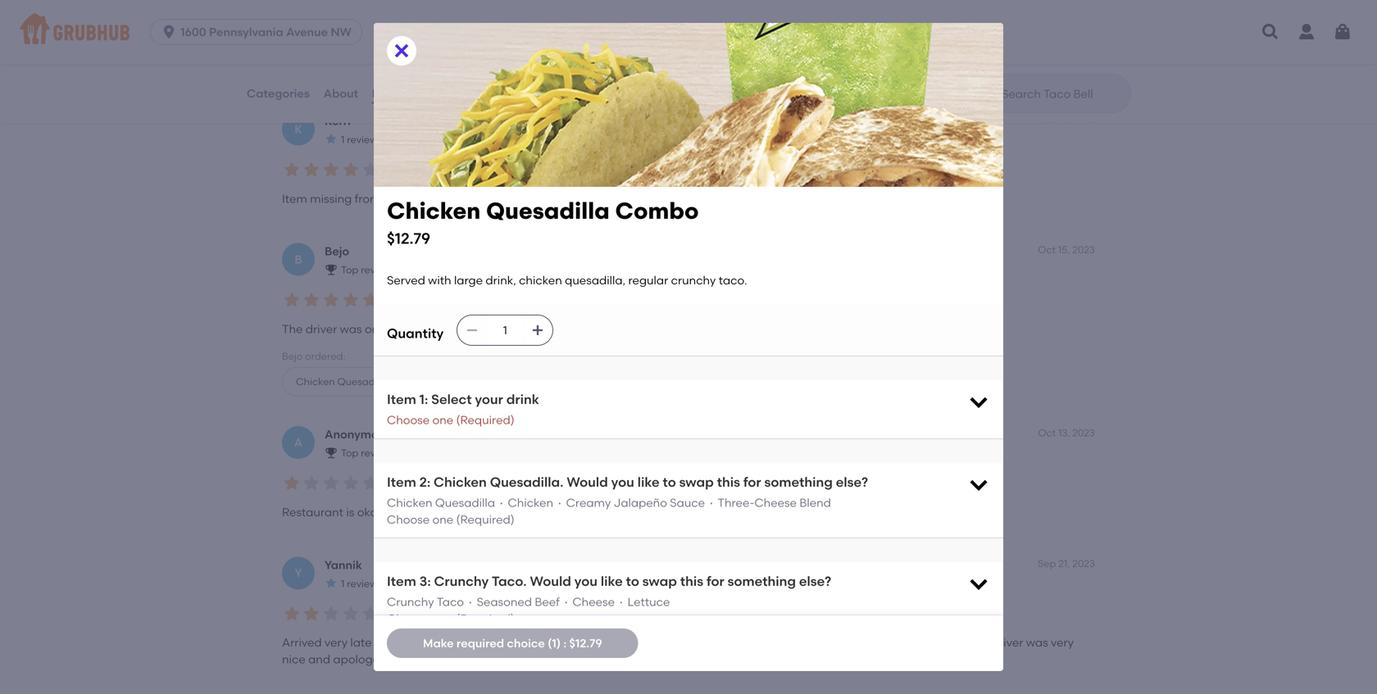Task type: describe. For each thing, give the bounding box(es) containing it.
1 for yannik
[[341, 578, 345, 590]]

k
[[295, 122, 302, 136]]

sauce
[[670, 496, 705, 510]]

swap for taco.
[[643, 574, 677, 590]]

bejo ordered: for 1st the chicken quesadilla combo button from the top of the page
[[282, 37, 346, 49]]

swap for quesadilla.
[[680, 474, 714, 490]]

∙ left lettuce
[[618, 596, 625, 610]]

all was good except the delivery time
[[282, 8, 488, 22]]

combo for 1st the chicken quesadilla combo button from the top of the page
[[391, 62, 427, 74]]

2023 for arrived very late because driver broke down and couldn't get a replacement to pick up the food. i had to pick it myself from him. driver was very nice and apologetic.
[[1073, 558, 1096, 570]]

you for taco.
[[575, 574, 598, 590]]

21,
[[1059, 558, 1071, 570]]

be
[[536, 506, 551, 520]]

i
[[817, 636, 820, 650]]

select
[[432, 392, 472, 408]]

2 horizontal spatial and
[[528, 636, 550, 650]]

plus icon image for 1st the chicken quesadilla combo button from the top of the page
[[434, 64, 444, 73]]

svg image inside 1600 pennsylvania avenue nw button
[[161, 24, 177, 40]]

had
[[823, 636, 845, 650]]

your for courier
[[389, 506, 413, 520]]

drink,
[[486, 273, 516, 287]]

taco.
[[719, 273, 748, 287]]

from inside arrived very late because driver broke down and couldn't get a replacement to pick up the food. i had to pick it myself from him. driver was very nice and apologetic.
[[936, 636, 962, 650]]

restaurant is okay, your courier staff needs to be retrained to not steal customers food
[[282, 506, 759, 520]]

chicken inside chicken quesadilla combo $12.79
[[387, 197, 481, 225]]

beef
[[535, 596, 560, 610]]

because
[[375, 636, 423, 650]]

sep 21, 2023
[[1038, 558, 1096, 570]]

your for drink
[[475, 392, 503, 408]]

3:
[[420, 574, 431, 590]]

(1)
[[548, 637, 561, 651]]

good
[[323, 8, 353, 22]]

the inside arrived very late because driver broke down and couldn't get a replacement to pick up the food. i had to pick it myself from him. driver was very nice and apologetic.
[[765, 636, 783, 650]]

like for quesadilla.
[[638, 474, 660, 490]]

1 review for yannik
[[341, 578, 378, 590]]

1 horizontal spatial and
[[410, 322, 432, 336]]

courier
[[416, 506, 455, 520]]

nice
[[282, 653, 306, 667]]

couldn't
[[553, 636, 598, 650]]

item for 1:
[[387, 392, 417, 408]]

all
[[282, 8, 296, 22]]

chicken
[[519, 273, 562, 287]]

trophy icon image for anonymous diner
[[325, 447, 338, 460]]

ordered: for 2nd the chicken quesadilla combo button from the top of the page
[[305, 350, 346, 362]]

anonymous diner
[[325, 428, 424, 442]]

taco
[[437, 596, 464, 610]]

1600
[[181, 25, 206, 39]]

oct 15, 2023 for item missing from order
[[1038, 114, 1096, 125]]

quesadilla.
[[490, 474, 564, 490]]

choice
[[507, 637, 545, 651]]

categories
[[247, 86, 310, 100]]

replacement
[[632, 636, 704, 650]]

1 vertical spatial was
[[340, 322, 362, 336]]

chicken quesadilla combo $12.79
[[387, 197, 699, 248]]

jalapeño
[[614, 496, 668, 510]]

customer
[[468, 322, 520, 336]]

arrived
[[282, 636, 322, 650]]

1 vertical spatial $12.79
[[570, 637, 603, 651]]

three-
[[718, 496, 755, 510]]

quesadilla,
[[565, 273, 626, 287]]

2 vertical spatial and
[[308, 653, 331, 667]]

to inside item 3: crunchy taco. would you like to swap this for something else? crunchy taco ∙ seasoned beef ∙ cheese ∙ lettuce choose one (required)
[[626, 574, 640, 590]]

1 review for kerri
[[341, 134, 378, 146]]

0 vertical spatial from
[[355, 192, 381, 206]]

∙ right beef
[[563, 596, 570, 610]]

else? for item 2: chicken quesadilla. would you like to swap this for something else?
[[836, 474, 869, 490]]

quesadilla inside chicken quesadilla combo $12.79
[[486, 197, 610, 225]]

great
[[435, 322, 465, 336]]

1:
[[420, 392, 428, 408]]

for for item 3: crunchy taco. would you like to swap this for something else?
[[707, 574, 725, 590]]

order
[[384, 192, 414, 206]]

reviewer for anonymous diner
[[361, 448, 401, 459]]

∙ down quesadilla. at the left bottom of the page
[[498, 496, 505, 510]]

quantity
[[387, 326, 444, 342]]

2023 for the driver was on time and great customer service
[[1073, 244, 1096, 256]]

this for item 2: chicken quesadilla. would you like to swap this for something else?
[[717, 474, 741, 490]]

make required choice (1) : $12.79
[[423, 637, 603, 651]]

bejo ordered: for 2nd the chicken quesadilla combo button from the top of the page
[[282, 350, 346, 362]]

with
[[428, 273, 452, 287]]

item missing from order
[[282, 192, 414, 206]]

pennsylvania
[[209, 25, 284, 39]]

a
[[622, 636, 630, 650]]

blend
[[800, 496, 832, 510]]

is
[[346, 506, 355, 520]]

kerri
[[325, 114, 351, 128]]

would for quesadilla.
[[567, 474, 608, 490]]

chicken up about at the top left of page
[[296, 62, 335, 74]]

served
[[387, 273, 426, 287]]

1 vertical spatial crunchy
[[387, 596, 434, 610]]

bejo for 2nd the chicken quesadilla combo button from the top of the page
[[282, 350, 303, 362]]

crunchy
[[671, 273, 716, 287]]

Search Taco Bell search field
[[1001, 86, 1126, 102]]

b
[[295, 253, 302, 267]]

driver
[[991, 636, 1024, 650]]

chicken up staff
[[434, 474, 487, 490]]

0 horizontal spatial was
[[299, 8, 321, 22]]

2023 for item missing from order
[[1073, 114, 1096, 125]]

him.
[[965, 636, 989, 650]]

item 2: chicken quesadilla. would you like to swap this for something else? chicken quesadilla ∙ chicken ∙ creamy jalapeño sauce ∙ three-cheese blend choose one (required)
[[387, 474, 869, 527]]

0 vertical spatial crunchy
[[434, 574, 489, 590]]

∙ right the taco
[[467, 596, 474, 610]]

customers
[[672, 506, 731, 520]]

(required) inside item 2: chicken quesadilla. would you like to swap this for something else? chicken quesadilla ∙ chicken ∙ creamy jalapeño sauce ∙ three-cheese blend choose one (required)
[[456, 513, 515, 527]]

chicken quesadilla combo for 1st the chicken quesadilla combo button from the top of the page's plus icon
[[296, 62, 427, 74]]

make
[[423, 637, 454, 651]]

not
[[622, 506, 640, 520]]

delivery
[[417, 8, 460, 22]]

large
[[454, 273, 483, 287]]

a
[[294, 436, 303, 450]]

up
[[747, 636, 762, 650]]

drink
[[507, 392, 540, 408]]

top reviewer for anonymous diner
[[341, 448, 401, 459]]

choose inside item 1: select your drink choose one (required)
[[387, 414, 430, 427]]

else? for item 3: crunchy taco. would you like to swap this for something else?
[[800, 574, 832, 590]]

item for missing
[[282, 192, 307, 206]]

something for item 2: chicken quesadilla. would you like to swap this for something else?
[[765, 474, 833, 490]]

taco.
[[492, 574, 527, 590]]

okay,
[[357, 506, 386, 520]]

restaurant
[[282, 506, 344, 520]]

arrived very late because driver broke down and couldn't get a replacement to pick up the food. i had to pick it myself from him. driver was very nice and apologetic.
[[282, 636, 1075, 667]]

sep
[[1038, 558, 1057, 570]]

item for 2:
[[387, 474, 417, 490]]

choose inside item 2: chicken quesadilla. would you like to swap this for something else? chicken quesadilla ∙ chicken ∙ creamy jalapeño sauce ∙ three-cheese blend choose one (required)
[[387, 513, 430, 527]]

categories button
[[246, 64, 311, 123]]



Task type: vqa. For each thing, say whether or not it's contained in the screenshot.
"taste of the himalayas"
no



Task type: locate. For each thing, give the bounding box(es) containing it.
0 horizontal spatial swap
[[643, 574, 677, 590]]

bejo ordered: down good
[[282, 37, 346, 49]]

2 oct from the top
[[1038, 244, 1056, 256]]

trophy icon image right b
[[325, 263, 338, 276]]

0 vertical spatial chicken quesadilla combo
[[296, 62, 427, 74]]

∙ right sauce on the bottom
[[708, 496, 715, 510]]

it
[[888, 636, 895, 650]]

0 vertical spatial your
[[475, 392, 503, 408]]

0 vertical spatial top
[[341, 264, 359, 276]]

2 bejo ordered: from the top
[[282, 350, 346, 362]]

oct 15, 2023
[[1038, 114, 1096, 125], [1038, 244, 1096, 256]]

something inside item 2: chicken quesadilla. would you like to swap this for something else? chicken quesadilla ∙ chicken ∙ creamy jalapeño sauce ∙ three-cheese blend choose one (required)
[[765, 474, 833, 490]]

1 horizontal spatial was
[[340, 322, 362, 336]]

to left be
[[522, 506, 533, 520]]

one down the taco
[[433, 612, 454, 626]]

1 reviewer from the top
[[361, 264, 401, 276]]

review down kerri
[[347, 134, 378, 146]]

choose right okay,
[[387, 513, 430, 527]]

your inside item 1: select your drink choose one (required)
[[475, 392, 503, 408]]

you for quesadilla.
[[612, 474, 635, 490]]

like for taco.
[[601, 574, 623, 590]]

main navigation navigation
[[0, 0, 1378, 64]]

(required) up required
[[456, 612, 515, 626]]

to up lettuce
[[626, 574, 640, 590]]

1 chicken quesadilla combo button from the top
[[282, 54, 458, 83]]

0 vertical spatial top reviewer
[[341, 264, 401, 276]]

0 vertical spatial cheese
[[755, 496, 797, 510]]

1 horizontal spatial for
[[744, 474, 762, 490]]

item
[[282, 192, 307, 206], [387, 392, 417, 408], [387, 474, 417, 490], [387, 574, 417, 590]]

y
[[295, 566, 302, 580]]

nw
[[331, 25, 352, 39]]

1 vertical spatial 15,
[[1059, 244, 1071, 256]]

1 vertical spatial time
[[382, 322, 407, 336]]

$12.79 inside chicken quesadilla combo $12.79
[[387, 230, 431, 248]]

combo inside chicken quesadilla combo $12.79
[[616, 197, 699, 225]]

else? inside item 2: chicken quesadilla. would you like to swap this for something else? chicken quesadilla ∙ chicken ∙ creamy jalapeño sauce ∙ three-cheese blend choose one (required)
[[836, 474, 869, 490]]

quesadilla inside item 2: chicken quesadilla. would you like to swap this for something else? chicken quesadilla ∙ chicken ∙ creamy jalapeño sauce ∙ three-cheese blend choose one (required)
[[435, 496, 495, 510]]

∙ right be
[[556, 496, 564, 510]]

3 oct from the top
[[1039, 427, 1057, 439]]

$12.79
[[387, 230, 431, 248], [570, 637, 603, 651]]

1 top reviewer from the top
[[341, 264, 401, 276]]

chicken down the
[[296, 376, 335, 388]]

1 vertical spatial oct
[[1038, 244, 1056, 256]]

0 vertical spatial time
[[463, 8, 488, 22]]

retrained
[[553, 506, 605, 520]]

1 plus icon image from the top
[[434, 64, 444, 73]]

seasoned
[[477, 596, 532, 610]]

3 2023 from the top
[[1073, 427, 1096, 439]]

1 review from the top
[[347, 134, 378, 146]]

was right driver
[[1027, 636, 1049, 650]]

one inside item 2: chicken quesadilla. would you like to swap this for something else? chicken quesadilla ∙ chicken ∙ creamy jalapeño sauce ∙ three-cheese blend choose one (required)
[[433, 513, 454, 527]]

crunchy down 3:
[[387, 596, 434, 610]]

1 vertical spatial something
[[728, 574, 796, 590]]

combo
[[391, 62, 427, 74], [616, 197, 699, 225], [391, 376, 427, 388]]

your
[[475, 392, 503, 408], [389, 506, 413, 520]]

plus icon image for 2nd the chicken quesadilla combo button from the top of the page
[[434, 377, 444, 387]]

1 vertical spatial top
[[341, 448, 359, 459]]

0 horizontal spatial very
[[325, 636, 348, 650]]

1 vertical spatial combo
[[616, 197, 699, 225]]

1 vertical spatial 1 review
[[341, 578, 378, 590]]

(required) right the courier
[[456, 513, 515, 527]]

1 bejo ordered: from the top
[[282, 37, 346, 49]]

choose inside item 3: crunchy taco. would you like to swap this for something else? crunchy taco ∙ seasoned beef ∙ cheese ∙ lettuce choose one (required)
[[387, 612, 430, 626]]

2 2023 from the top
[[1073, 244, 1096, 256]]

cheese inside item 2: chicken quesadilla. would you like to swap this for something else? chicken quesadilla ∙ chicken ∙ creamy jalapeño sauce ∙ three-cheese blend choose one (required)
[[755, 496, 797, 510]]

diner
[[394, 428, 424, 442]]

would up creamy
[[567, 474, 608, 490]]

item inside item 3: crunchy taco. would you like to swap this for something else? crunchy taco ∙ seasoned beef ∙ cheese ∙ lettuce choose one (required)
[[387, 574, 417, 590]]

2 review from the top
[[347, 578, 378, 590]]

food
[[733, 506, 759, 520]]

svg image
[[1334, 22, 1353, 42], [161, 24, 177, 40], [392, 41, 412, 61], [968, 473, 991, 496]]

1 vertical spatial 1
[[341, 578, 345, 590]]

1 down kerri
[[341, 134, 345, 146]]

0 vertical spatial bejo
[[282, 37, 303, 49]]

2 one from the top
[[433, 513, 454, 527]]

chicken quesadilla combo button up 'anonymous diner'
[[282, 368, 458, 397]]

was left on
[[340, 322, 362, 336]]

top right b
[[341, 264, 359, 276]]

combo up regular
[[616, 197, 699, 225]]

1 vertical spatial review
[[347, 578, 378, 590]]

for up three-
[[744, 474, 762, 490]]

chicken quesadilla combo up about at the top left of page
[[296, 62, 427, 74]]

1 review down kerri
[[341, 134, 378, 146]]

crunchy up the taco
[[434, 574, 489, 590]]

0 horizontal spatial from
[[355, 192, 381, 206]]

pick left it
[[862, 636, 885, 650]]

for inside item 2: chicken quesadilla. would you like to swap this for something else? chicken quesadilla ∙ chicken ∙ creamy jalapeño sauce ∙ three-cheese blend choose one (required)
[[744, 474, 762, 490]]

top for bejo
[[341, 264, 359, 276]]

1 horizontal spatial pick
[[862, 636, 885, 650]]

one inside item 3: crunchy taco. would you like to swap this for something else? crunchy taco ∙ seasoned beef ∙ cheese ∙ lettuce choose one (required)
[[433, 612, 454, 626]]

:
[[564, 637, 567, 651]]

combo up reviews
[[391, 62, 427, 74]]

0 horizontal spatial like
[[601, 574, 623, 590]]

0 vertical spatial plus icon image
[[434, 64, 444, 73]]

to right 'had'
[[847, 636, 859, 650]]

1 horizontal spatial this
[[717, 474, 741, 490]]

this up replacement
[[681, 574, 704, 590]]

15, for item missing from order
[[1059, 114, 1071, 125]]

bejo for 1st the chicken quesadilla combo button from the top of the page
[[282, 37, 303, 49]]

swap up sauce on the bottom
[[680, 474, 714, 490]]

1 review down yannik
[[341, 578, 378, 590]]

the right except
[[396, 8, 415, 22]]

1 2023 from the top
[[1073, 114, 1096, 125]]

2 pick from the left
[[862, 636, 885, 650]]

1 trophy icon image from the top
[[325, 263, 338, 276]]

reviews button
[[372, 64, 419, 123]]

0 vertical spatial and
[[410, 322, 432, 336]]

like
[[638, 474, 660, 490], [601, 574, 623, 590]]

15,
[[1059, 114, 1071, 125], [1059, 244, 1071, 256]]

1 top from the top
[[341, 264, 359, 276]]

plus icon image right reviews button
[[434, 64, 444, 73]]

reviewer left the with
[[361, 264, 401, 276]]

plus icon image
[[434, 64, 444, 73], [434, 377, 444, 387]]

1 vertical spatial the
[[765, 636, 783, 650]]

0 vertical spatial choose
[[387, 414, 430, 427]]

15, for the driver was on time and great customer service
[[1059, 244, 1071, 256]]

item left missing on the left top
[[282, 192, 307, 206]]

1 vertical spatial trophy icon image
[[325, 447, 338, 460]]

to up sauce on the bottom
[[663, 474, 676, 490]]

something up "blend"
[[765, 474, 833, 490]]

for
[[744, 474, 762, 490], [707, 574, 725, 590]]

1 oct 15, 2023 from the top
[[1038, 114, 1096, 125]]

choose up because
[[387, 612, 430, 626]]

to left the up
[[707, 636, 719, 650]]

pick left the up
[[721, 636, 745, 650]]

bejo down the
[[282, 350, 303, 362]]

0 horizontal spatial pick
[[721, 636, 745, 650]]

0 vertical spatial 15,
[[1059, 114, 1071, 125]]

1 horizontal spatial very
[[1051, 636, 1075, 650]]

this for item 3: crunchy taco. would you like to swap this for something else?
[[681, 574, 704, 590]]

1 vertical spatial and
[[528, 636, 550, 650]]

top reviewer for bejo
[[341, 264, 401, 276]]

1 vertical spatial ordered:
[[305, 350, 346, 362]]

crunchy
[[434, 574, 489, 590], [387, 596, 434, 610]]

and down arrived
[[308, 653, 331, 667]]

driver left 'broke'
[[426, 636, 457, 650]]

item inside item 2: chicken quesadilla. would you like to swap this for something else? chicken quesadilla ∙ chicken ∙ creamy jalapeño sauce ∙ three-cheese blend choose one (required)
[[387, 474, 417, 490]]

steal
[[643, 506, 670, 520]]

item left 1:
[[387, 392, 417, 408]]

anonymous
[[325, 428, 391, 442]]

0 horizontal spatial your
[[389, 506, 413, 520]]

top down anonymous
[[341, 448, 359, 459]]

chicken up the with
[[387, 197, 481, 225]]

1 pick from the left
[[721, 636, 745, 650]]

0 horizontal spatial driver
[[306, 322, 337, 336]]

1 vertical spatial driver
[[426, 636, 457, 650]]

the right the up
[[765, 636, 783, 650]]

trophy icon image
[[325, 263, 338, 276], [325, 447, 338, 460]]

$12.79 down order
[[387, 230, 431, 248]]

top
[[341, 264, 359, 276], [341, 448, 359, 459]]

0 horizontal spatial this
[[681, 574, 704, 590]]

item 3: crunchy taco. would you like to swap this for something else? crunchy taco ∙ seasoned beef ∙ cheese ∙ lettuce choose one (required)
[[387, 574, 832, 626]]

search icon image
[[976, 84, 996, 103]]

required
[[457, 637, 504, 651]]

from left order
[[355, 192, 381, 206]]

get
[[601, 636, 619, 650]]

review down yannik
[[347, 578, 378, 590]]

down
[[494, 636, 525, 650]]

2 chicken quesadilla combo button from the top
[[282, 368, 458, 397]]

2 very from the left
[[1051, 636, 1075, 650]]

0 vertical spatial like
[[638, 474, 660, 490]]

combo up 1:
[[391, 376, 427, 388]]

you up couldn't
[[575, 574, 598, 590]]

0 vertical spatial for
[[744, 474, 762, 490]]

svg image inside main navigation navigation
[[1261, 22, 1281, 42]]

1 vertical spatial your
[[389, 506, 413, 520]]

1 for kerri
[[341, 134, 345, 146]]

bejo ordered: down the
[[282, 350, 346, 362]]

1 vertical spatial top reviewer
[[341, 448, 401, 459]]

else? inside item 3: crunchy taco. would you like to swap this for something else? crunchy taco ∙ seasoned beef ∙ cheese ∙ lettuce choose one (required)
[[800, 574, 832, 590]]

3 (required) from the top
[[456, 612, 515, 626]]

top reviewer
[[341, 264, 401, 276], [341, 448, 401, 459]]

2:
[[420, 474, 431, 490]]

swap inside item 3: crunchy taco. would you like to swap this for something else? crunchy taco ∙ seasoned beef ∙ cheese ∙ lettuce choose one (required)
[[643, 574, 677, 590]]

reviews
[[372, 86, 418, 100]]

cheese up 'get'
[[573, 596, 615, 610]]

2 horizontal spatial was
[[1027, 636, 1049, 650]]

the driver was on time and great customer service
[[282, 322, 562, 336]]

(required)
[[456, 414, 515, 427], [456, 513, 515, 527], [456, 612, 515, 626]]

2 choose from the top
[[387, 513, 430, 527]]

review for yannik
[[347, 578, 378, 590]]

(required) inside item 1: select your drink choose one (required)
[[456, 414, 515, 427]]

review for kerri
[[347, 134, 378, 146]]

0 vertical spatial swap
[[680, 474, 714, 490]]

0 vertical spatial chicken quesadilla combo button
[[282, 54, 458, 83]]

1 1 review from the top
[[341, 134, 378, 146]]

2 vertical spatial was
[[1027, 636, 1049, 650]]

bejo down the all
[[282, 37, 303, 49]]

1 horizontal spatial else?
[[836, 474, 869, 490]]

2 ordered: from the top
[[305, 350, 346, 362]]

this up three-
[[717, 474, 741, 490]]

time right 'delivery'
[[463, 8, 488, 22]]

$12.79 right :
[[570, 637, 603, 651]]

0 horizontal spatial for
[[707, 574, 725, 590]]

0 horizontal spatial and
[[308, 653, 331, 667]]

swap up lettuce
[[643, 574, 677, 590]]

1 vertical spatial this
[[681, 574, 704, 590]]

1 oct from the top
[[1038, 114, 1056, 125]]

oct for be
[[1039, 427, 1057, 439]]

like inside item 3: crunchy taco. would you like to swap this for something else? crunchy taco ∙ seasoned beef ∙ cheese ∙ lettuce choose one (required)
[[601, 574, 623, 590]]

1 vertical spatial for
[[707, 574, 725, 590]]

1 vertical spatial would
[[530, 574, 572, 590]]

0 vertical spatial one
[[433, 414, 454, 427]]

1 vertical spatial oct 15, 2023
[[1038, 244, 1096, 256]]

oct 15, 2023 for the driver was on time and great customer service
[[1038, 244, 1096, 256]]

plus icon image up select
[[434, 377, 444, 387]]

chicken quesadilla combo up anonymous
[[296, 376, 427, 388]]

chicken
[[296, 62, 335, 74], [387, 197, 481, 225], [296, 376, 335, 388], [434, 474, 487, 490], [387, 496, 433, 510], [508, 496, 554, 510]]

0 vertical spatial combo
[[391, 62, 427, 74]]

2 vertical spatial combo
[[391, 376, 427, 388]]

item for 3:
[[387, 574, 417, 590]]

1 horizontal spatial time
[[463, 8, 488, 22]]

1 very from the left
[[325, 636, 348, 650]]

something for item 3: crunchy taco. would you like to swap this for something else?
[[728, 574, 796, 590]]

you inside item 2: chicken quesadilla. would you like to swap this for something else? chicken quesadilla ∙ chicken ∙ creamy jalapeño sauce ∙ three-cheese blend choose one (required)
[[612, 474, 635, 490]]

chicken down quesadilla. at the left bottom of the page
[[508, 496, 554, 510]]

to left not
[[608, 506, 619, 520]]

0 vertical spatial would
[[567, 474, 608, 490]]

except
[[356, 8, 394, 22]]

was
[[299, 8, 321, 22], [340, 322, 362, 336], [1027, 636, 1049, 650]]

was up avenue
[[299, 8, 321, 22]]

like up 'get'
[[601, 574, 623, 590]]

reviewer for bejo
[[361, 264, 401, 276]]

review
[[347, 134, 378, 146], [347, 578, 378, 590]]

staff
[[458, 506, 483, 520]]

item left 3:
[[387, 574, 417, 590]]

for inside item 3: crunchy taco. would you like to swap this for something else? crunchy taco ∙ seasoned beef ∙ cheese ∙ lettuce choose one (required)
[[707, 574, 725, 590]]

was inside arrived very late because driver broke down and couldn't get a replacement to pick up the food. i had to pick it myself from him. driver was very nice and apologetic.
[[1027, 636, 1049, 650]]

like inside item 2: chicken quesadilla. would you like to swap this for something else? chicken quesadilla ∙ chicken ∙ creamy jalapeño sauce ∙ three-cheese blend choose one (required)
[[638, 474, 660, 490]]

bejo
[[282, 37, 303, 49], [325, 245, 350, 258], [282, 350, 303, 362]]

1 horizontal spatial like
[[638, 474, 660, 490]]

very left late on the bottom left of page
[[325, 636, 348, 650]]

0 vertical spatial bejo ordered:
[[282, 37, 346, 49]]

your left drink
[[475, 392, 503, 408]]

0 vertical spatial reviewer
[[361, 264, 401, 276]]

would inside item 3: crunchy taco. would you like to swap this for something else? crunchy taco ∙ seasoned beef ∙ cheese ∙ lettuce choose one (required)
[[530, 574, 572, 590]]

0 vertical spatial oct
[[1038, 114, 1056, 125]]

0 horizontal spatial cheese
[[573, 596, 615, 610]]

top reviewer down 'anonymous diner'
[[341, 448, 401, 459]]

2023 for restaurant is okay, your courier staff needs to be retrained to not steal customers food
[[1073, 427, 1096, 439]]

driver right the
[[306, 322, 337, 336]]

1 (required) from the top
[[456, 414, 515, 427]]

(required) down select
[[456, 414, 515, 427]]

and left great
[[410, 322, 432, 336]]

item inside item 1: select your drink choose one (required)
[[387, 392, 417, 408]]

bejo right b
[[325, 245, 350, 258]]

would up beef
[[530, 574, 572, 590]]

apologetic.
[[333, 653, 397, 667]]

2 1 review from the top
[[341, 578, 378, 590]]

2 reviewer from the top
[[361, 448, 401, 459]]

star icon image
[[325, 133, 338, 146], [282, 160, 302, 180], [302, 160, 322, 180], [322, 160, 341, 180], [341, 160, 361, 180], [361, 160, 381, 180], [282, 291, 302, 310], [302, 291, 322, 310], [322, 291, 341, 310], [341, 291, 361, 310], [361, 291, 381, 310], [282, 474, 302, 494], [302, 474, 322, 494], [322, 474, 341, 494], [341, 474, 361, 494], [361, 474, 381, 494], [325, 577, 338, 590], [282, 604, 302, 624], [302, 604, 322, 624], [322, 604, 341, 624], [341, 604, 361, 624], [361, 604, 381, 624]]

0 horizontal spatial you
[[575, 574, 598, 590]]

top reviewer up on
[[341, 264, 401, 276]]

0 vertical spatial ordered:
[[305, 37, 346, 49]]

1 horizontal spatial $12.79
[[570, 637, 603, 651]]

ordered:
[[305, 37, 346, 49], [305, 350, 346, 362]]

needs
[[486, 506, 519, 520]]

1 vertical spatial you
[[575, 574, 598, 590]]

time right on
[[382, 322, 407, 336]]

to
[[663, 474, 676, 490], [522, 506, 533, 520], [608, 506, 619, 520], [626, 574, 640, 590], [707, 636, 719, 650], [847, 636, 859, 650]]

1 chicken quesadilla combo from the top
[[296, 62, 427, 74]]

2 15, from the top
[[1059, 244, 1071, 256]]

creamy
[[566, 496, 611, 510]]

1 down yannik
[[341, 578, 345, 590]]

2 chicken quesadilla combo from the top
[[296, 376, 427, 388]]

something up the up
[[728, 574, 796, 590]]

driver
[[306, 322, 337, 336], [426, 636, 457, 650]]

for for item 2: chicken quesadilla. would you like to swap this for something else?
[[744, 474, 762, 490]]

1 vertical spatial bejo
[[325, 245, 350, 258]]

your right okay,
[[389, 506, 413, 520]]

svg image
[[1261, 22, 1281, 42], [466, 324, 479, 337], [532, 324, 545, 337], [968, 391, 991, 414], [968, 573, 991, 596]]

ordered: for 1st the chicken quesadilla combo button from the top of the page
[[305, 37, 346, 49]]

service
[[523, 322, 562, 336]]

one inside item 1: select your drink choose one (required)
[[433, 414, 454, 427]]

combo for 2nd the chicken quesadilla combo button from the top of the page
[[391, 376, 427, 388]]

the
[[282, 322, 303, 336]]

0 vertical spatial (required)
[[456, 414, 515, 427]]

regular
[[629, 273, 669, 287]]

2 1 from the top
[[341, 578, 345, 590]]

would inside item 2: chicken quesadilla. would you like to swap this for something else? chicken quesadilla ∙ chicken ∙ creamy jalapeño sauce ∙ three-cheese blend choose one (required)
[[567, 474, 608, 490]]

1 choose from the top
[[387, 414, 430, 427]]

swap inside item 2: chicken quesadilla. would you like to swap this for something else? chicken quesadilla ∙ chicken ∙ creamy jalapeño sauce ∙ three-cheese blend choose one (required)
[[680, 474, 714, 490]]

late
[[351, 636, 372, 650]]

1 1 from the top
[[341, 134, 345, 146]]

cheese
[[755, 496, 797, 510], [573, 596, 615, 610]]

1 ordered: from the top
[[305, 37, 346, 49]]

avenue
[[286, 25, 328, 39]]

cheese left "blend"
[[755, 496, 797, 510]]

cheese inside item 3: crunchy taco. would you like to swap this for something else? crunchy taco ∙ seasoned beef ∙ cheese ∙ lettuce choose one (required)
[[573, 596, 615, 610]]

this inside item 3: crunchy taco. would you like to swap this for something else? crunchy taco ∙ seasoned beef ∙ cheese ∙ lettuce choose one (required)
[[681, 574, 704, 590]]

0 vertical spatial oct 15, 2023
[[1038, 114, 1096, 125]]

trophy icon image for bejo
[[325, 263, 338, 276]]

missing
[[310, 192, 352, 206]]

broke
[[460, 636, 492, 650]]

1600 pennsylvania avenue nw button
[[150, 19, 369, 45]]

you up the "jalapeño"
[[612, 474, 635, 490]]

very right driver
[[1051, 636, 1075, 650]]

like up the "jalapeño"
[[638, 474, 660, 490]]

myself
[[898, 636, 933, 650]]

13,
[[1059, 427, 1071, 439]]

0 horizontal spatial $12.79
[[387, 230, 431, 248]]

to inside item 2: chicken quesadilla. would you like to swap this for something else? chicken quesadilla ∙ chicken ∙ creamy jalapeño sauce ∙ three-cheese blend choose one (required)
[[663, 474, 676, 490]]

one down select
[[433, 414, 454, 427]]

reviewer down 'anonymous diner'
[[361, 448, 401, 459]]

0 vertical spatial the
[[396, 8, 415, 22]]

and left :
[[528, 636, 550, 650]]

1 vertical spatial bejo ordered:
[[282, 350, 346, 362]]

4 2023 from the top
[[1073, 558, 1096, 570]]

item 1: select your drink choose one (required)
[[387, 392, 540, 427]]

oct for service
[[1038, 244, 1056, 256]]

(required) inside item 3: crunchy taco. would you like to swap this for something else? crunchy taco ∙ seasoned beef ∙ cheese ∙ lettuce choose one (required)
[[456, 612, 515, 626]]

1
[[341, 134, 345, 146], [341, 578, 345, 590]]

1 horizontal spatial the
[[765, 636, 783, 650]]

1 15, from the top
[[1059, 114, 1071, 125]]

0 horizontal spatial the
[[396, 8, 415, 22]]

very
[[325, 636, 348, 650], [1051, 636, 1075, 650]]

would for taco.
[[530, 574, 572, 590]]

2 oct 15, 2023 from the top
[[1038, 244, 1096, 256]]

for down customers
[[707, 574, 725, 590]]

1 vertical spatial plus icon image
[[434, 377, 444, 387]]

1 vertical spatial swap
[[643, 574, 677, 590]]

0 vertical spatial something
[[765, 474, 833, 490]]

this inside item 2: chicken quesadilla. would you like to swap this for something else? chicken quesadilla ∙ chicken ∙ creamy jalapeño sauce ∙ three-cheese blend choose one (required)
[[717, 474, 741, 490]]

about
[[324, 86, 358, 100]]

2 plus icon image from the top
[[434, 377, 444, 387]]

from left him.
[[936, 636, 962, 650]]

2023
[[1073, 114, 1096, 125], [1073, 244, 1096, 256], [1073, 427, 1096, 439], [1073, 558, 1096, 570]]

oct 13, 2023
[[1039, 427, 1096, 439]]

driver inside arrived very late because driver broke down and couldn't get a replacement to pick up the food. i had to pick it myself from him. driver was very nice and apologetic.
[[426, 636, 457, 650]]

1 horizontal spatial your
[[475, 392, 503, 408]]

0 vertical spatial driver
[[306, 322, 337, 336]]

0 vertical spatial 1
[[341, 134, 345, 146]]

chicken quesadilla combo button up reviews
[[282, 54, 458, 83]]

3 choose from the top
[[387, 612, 430, 626]]

item left 2:
[[387, 474, 417, 490]]

trophy icon image down anonymous
[[325, 447, 338, 460]]

1 horizontal spatial swap
[[680, 474, 714, 490]]

3 one from the top
[[433, 612, 454, 626]]

you inside item 3: crunchy taco. would you like to swap this for something else? crunchy taco ∙ seasoned beef ∙ cheese ∙ lettuce choose one (required)
[[575, 574, 598, 590]]

0 vertical spatial was
[[299, 8, 321, 22]]

something inside item 3: crunchy taco. would you like to swap this for something else? crunchy taco ∙ seasoned beef ∙ cheese ∙ lettuce choose one (required)
[[728, 574, 796, 590]]

0 vertical spatial trophy icon image
[[325, 263, 338, 276]]

0 horizontal spatial time
[[382, 322, 407, 336]]

served with large drink, chicken quesadilla, regular crunchy taco.
[[387, 273, 748, 287]]

Input item quantity number field
[[487, 316, 523, 345]]

this
[[717, 474, 741, 490], [681, 574, 704, 590]]

chicken down 2:
[[387, 496, 433, 510]]

the
[[396, 8, 415, 22], [765, 636, 783, 650]]

1 vertical spatial like
[[601, 574, 623, 590]]

1 vertical spatial one
[[433, 513, 454, 527]]

1 vertical spatial chicken quesadilla combo
[[296, 376, 427, 388]]

chicken quesadilla combo
[[296, 62, 427, 74], [296, 376, 427, 388]]

chicken quesadilla combo button
[[282, 54, 458, 83], [282, 368, 458, 397]]

1 vertical spatial else?
[[800, 574, 832, 590]]

chicken quesadilla combo for plus icon for 2nd the chicken quesadilla combo button from the top of the page
[[296, 376, 427, 388]]

one left staff
[[433, 513, 454, 527]]

2 trophy icon image from the top
[[325, 447, 338, 460]]

2 top from the top
[[341, 448, 359, 459]]

1 one from the top
[[433, 414, 454, 427]]

about button
[[323, 64, 359, 123]]

∙
[[498, 496, 505, 510], [556, 496, 564, 510], [708, 496, 715, 510], [467, 596, 474, 610], [563, 596, 570, 610], [618, 596, 625, 610]]

top for anonymous diner
[[341, 448, 359, 459]]

2 vertical spatial bejo
[[282, 350, 303, 362]]

bejo ordered:
[[282, 37, 346, 49], [282, 350, 346, 362]]

2 (required) from the top
[[456, 513, 515, 527]]

choose up diner
[[387, 414, 430, 427]]

2 vertical spatial choose
[[387, 612, 430, 626]]

from
[[355, 192, 381, 206], [936, 636, 962, 650]]

0 vertical spatial review
[[347, 134, 378, 146]]

food.
[[786, 636, 814, 650]]

2 top reviewer from the top
[[341, 448, 401, 459]]



